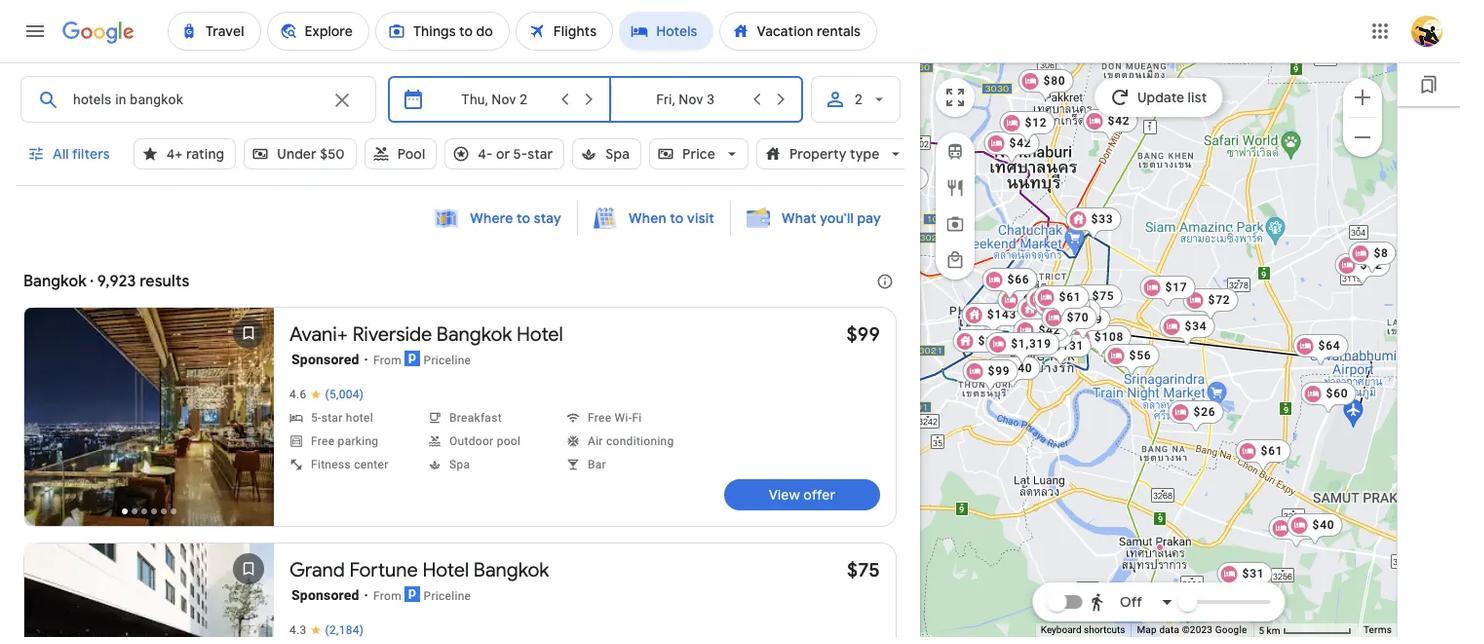 Task type: vqa. For each thing, say whether or not it's contained in the screenshot.
the $73 Link at the right
yes



Task type: locate. For each thing, give the bounding box(es) containing it.
1 horizontal spatial $99 link
[[963, 360, 1018, 393]]

to for stay
[[517, 210, 530, 227]]

km
[[1267, 625, 1280, 636]]

photo 1 image for $75
[[24, 544, 274, 638]]

keyboard shortcuts
[[1041, 625, 1125, 636]]

$40 link
[[985, 357, 1041, 390], [1287, 514, 1343, 547]]

0 vertical spatial $12 link
[[1000, 111, 1055, 144]]

under $50
[[277, 145, 345, 163]]

$8
[[1374, 247, 1389, 260]]

property type
[[789, 145, 880, 163]]

$72 link
[[1183, 289, 1238, 322]]

photo 1 image for $99
[[24, 308, 274, 526]]

0 vertical spatial $31 link
[[998, 289, 1053, 322]]

to inside button
[[517, 210, 530, 227]]

$99 inside $99 link
[[988, 365, 1010, 378]]

$8 link
[[1349, 242, 1397, 275]]

$12 link up $64
[[1335, 253, 1390, 287]]

$12 link
[[1000, 111, 1055, 144], [1335, 253, 1390, 287]]

$26 link
[[1168, 401, 1224, 434]]

clear image
[[330, 89, 354, 112]]

$75 link
[[1067, 285, 1122, 318], [847, 559, 880, 583]]

4.6
[[290, 388, 307, 402]]

0 horizontal spatial $99 link
[[847, 323, 880, 347]]

$34 link
[[1160, 315, 1215, 348]]

$48
[[1061, 299, 1083, 313]]

$49 link
[[1055, 308, 1111, 341]]

0 horizontal spatial $12
[[1025, 116, 1047, 130]]

$12 link down $80 link
[[1000, 111, 1055, 144]]

$75 up $73
[[1092, 290, 1115, 303]]

4- or 5-star button
[[445, 131, 565, 177]]

1 horizontal spatial $12 link
[[1335, 253, 1390, 287]]

$48 link
[[1036, 294, 1091, 328]]

bangkok · 9,923 results
[[23, 272, 189, 291]]

1 horizontal spatial $61
[[1261, 445, 1283, 458]]

1 horizontal spatial $40 link
[[1287, 514, 1343, 547]]

Check-out text field
[[626, 77, 745, 122]]

1 to from the left
[[517, 210, 530, 227]]

$99 down learn more about these results image
[[847, 323, 880, 347]]

0 horizontal spatial $61 link
[[1034, 286, 1089, 319]]

photos list
[[24, 308, 274, 546], [24, 544, 274, 638]]

0 horizontal spatial $12 link
[[1000, 111, 1055, 144]]

0 horizontal spatial $31
[[1023, 293, 1045, 307]]

2 to from the left
[[670, 210, 684, 227]]

$99 down $18
[[988, 365, 1010, 378]]

$99
[[847, 323, 880, 347], [988, 365, 1010, 378]]

$31
[[1023, 293, 1045, 307], [1242, 567, 1265, 581]]

$99 link down $18
[[963, 360, 1018, 393]]

$75
[[1092, 290, 1115, 303], [847, 559, 880, 583]]

0 vertical spatial $99
[[847, 323, 880, 347]]

0 vertical spatial $40 link
[[985, 357, 1041, 390]]

stay
[[534, 210, 561, 227]]

results
[[140, 272, 189, 291]]

$61 link
[[1034, 286, 1089, 319], [1236, 440, 1291, 473]]

photo 1 image
[[24, 308, 274, 526], [24, 544, 274, 638]]

learn more about these results image
[[862, 258, 909, 305]]

update list
[[1138, 89, 1207, 106]]

to inside button
[[670, 210, 684, 227]]

pool button
[[364, 131, 437, 177]]

0 vertical spatial $40
[[1010, 362, 1033, 375]]

update
[[1138, 89, 1185, 106]]

$18
[[978, 334, 1001, 348]]

$99 link
[[847, 323, 880, 347], [963, 360, 1018, 393]]

0 vertical spatial photo 1 image
[[24, 308, 274, 526]]

0 horizontal spatial $40
[[1010, 362, 1033, 375]]

$131 link
[[1029, 334, 1092, 367]]

1 horizontal spatial $40
[[1313, 519, 1335, 532]]

to left stay
[[517, 210, 530, 227]]

0 horizontal spatial $75
[[847, 559, 880, 583]]

1 vertical spatial $99 link
[[963, 360, 1018, 393]]

when
[[629, 210, 667, 227]]

1 vertical spatial $31
[[1242, 567, 1265, 581]]

off
[[1120, 594, 1142, 611]]

off button
[[1084, 579, 1180, 626]]

$64
[[1318, 339, 1341, 353]]

update list button
[[1095, 78, 1223, 117]]

terms
[[1364, 625, 1392, 636]]

$18 link
[[953, 329, 1008, 353]]

price button
[[649, 131, 749, 177]]

2 button
[[811, 76, 901, 123]]

view offer link
[[724, 480, 880, 511]]

1 vertical spatial $12
[[1360, 258, 1383, 272]]

1 vertical spatial $12 link
[[1335, 253, 1390, 287]]

$73
[[1071, 304, 1093, 318]]

all filters
[[53, 145, 110, 163]]

0 horizontal spatial to
[[517, 210, 530, 227]]

1 vertical spatial $40
[[1313, 519, 1335, 532]]

what you'll pay button
[[735, 200, 893, 237]]

1 horizontal spatial $12
[[1360, 258, 1383, 272]]

bangkok · 9,923
[[23, 272, 136, 291]]

1 photo 1 image from the top
[[24, 308, 274, 526]]

to left visit
[[670, 210, 684, 227]]

back image
[[26, 398, 73, 445]]

filters
[[72, 145, 110, 163]]

$108 link
[[1069, 326, 1132, 359]]

0 vertical spatial $42
[[1108, 114, 1130, 128]]

1 horizontal spatial to
[[670, 210, 684, 227]]

$1,319 link
[[986, 332, 1059, 366]]

1 vertical spatial $42
[[1009, 136, 1032, 150]]

$31 link
[[998, 289, 1053, 322], [1217, 562, 1273, 596]]

$31 link up the google
[[1217, 562, 1273, 596]]

photos list for $99
[[24, 308, 274, 546]]

0 vertical spatial $75 link
[[1067, 285, 1122, 318]]

property
[[789, 145, 847, 163]]

2 photos list from the top
[[24, 544, 274, 638]]

list
[[1188, 89, 1207, 106]]

to for visit
[[670, 210, 684, 227]]

1 horizontal spatial $61 link
[[1236, 440, 1291, 473]]

$66 link
[[982, 268, 1038, 301]]

1 vertical spatial photo 1 image
[[24, 544, 274, 638]]

1 vertical spatial $75
[[847, 559, 880, 583]]

1 horizontal spatial $31 link
[[1217, 562, 1273, 596]]

1 horizontal spatial $75
[[1092, 290, 1115, 303]]

2 vertical spatial $42
[[1039, 324, 1061, 337]]

0 vertical spatial $61
[[1059, 290, 1081, 304]]

5 km button
[[1253, 624, 1358, 638]]

Check-in text field
[[437, 77, 552, 122]]

5-
[[513, 145, 528, 163]]

save avani+ riverside bangkok hotel to collection image
[[225, 310, 272, 357]]

$75 down view offer 'button'
[[847, 559, 880, 583]]

$66
[[1008, 273, 1030, 287]]

$31 down "$66"
[[1023, 293, 1045, 307]]

0 horizontal spatial $75 link
[[847, 559, 880, 583]]

$40
[[1010, 362, 1033, 375], [1313, 519, 1335, 532]]

1 vertical spatial $61
[[1261, 445, 1283, 458]]

0 horizontal spatial $31 link
[[998, 289, 1053, 322]]

1 photos list from the top
[[24, 308, 274, 546]]

$70
[[1067, 311, 1089, 325]]

$55 link
[[1035, 292, 1090, 326]]

4- or 5-star
[[478, 145, 553, 163]]

0 horizontal spatial $42
[[1009, 136, 1032, 150]]

1 horizontal spatial $99
[[988, 365, 1010, 378]]

2 photo 1 image from the top
[[24, 544, 274, 638]]

$75 inside '$75' link
[[1092, 290, 1115, 303]]

$31 up 5
[[1242, 567, 1265, 581]]

1 horizontal spatial $31
[[1242, 567, 1265, 581]]

$60 link
[[1301, 382, 1356, 415]]

pool
[[397, 145, 425, 163]]

when to visit
[[629, 210, 715, 227]]

$49
[[1081, 313, 1103, 327]]

$31 link down "$66"
[[998, 289, 1053, 322]]

0 vertical spatial $75
[[1092, 290, 1115, 303]]

what
[[782, 210, 817, 227]]

$12
[[1025, 116, 1047, 130], [1360, 258, 1383, 272]]

$99 link down learn more about these results image
[[847, 323, 880, 347]]

price
[[682, 145, 715, 163]]

0 horizontal spatial $61
[[1059, 290, 1081, 304]]

where to stay
[[470, 210, 561, 227]]

next image
[[225, 398, 272, 445]]

property type button
[[756, 131, 913, 177]]

1 vertical spatial $99
[[988, 365, 1010, 378]]

4-
[[478, 145, 493, 163]]

$143 link
[[962, 303, 1025, 336]]

1 horizontal spatial $75 link
[[1067, 285, 1122, 318]]



Task type: describe. For each thing, give the bounding box(es) containing it.
0 vertical spatial $31
[[1023, 293, 1045, 307]]

keyboard
[[1041, 625, 1082, 636]]

$26
[[1194, 406, 1216, 419]]

zoom out map image
[[1351, 125, 1374, 149]]

data
[[1160, 625, 1180, 636]]

offer
[[803, 486, 836, 504]]

keyboard shortcuts button
[[1041, 624, 1125, 638]]

$100
[[892, 172, 921, 185]]

map region
[[820, 0, 1460, 638]]

all filters button
[[16, 131, 125, 177]]

1 vertical spatial $61 link
[[1236, 440, 1291, 473]]

star
[[528, 145, 553, 163]]

$55
[[1060, 297, 1082, 311]]

save grand fortune hotel bangkok to collection image
[[225, 546, 272, 593]]

terms link
[[1364, 625, 1392, 636]]

view larger map image
[[944, 86, 967, 109]]

$52 link
[[1033, 289, 1088, 322]]

(5,004)
[[325, 388, 364, 402]]

pay
[[857, 210, 881, 227]]

$38 link
[[1026, 288, 1081, 321]]

under $50 button
[[244, 131, 357, 177]]

view
[[769, 486, 800, 504]]

rating
[[186, 145, 225, 163]]

daytona hotel image
[[1156, 544, 1164, 552]]

$60
[[1326, 387, 1349, 401]]

$73 link
[[1046, 299, 1101, 332]]

$80
[[1044, 74, 1066, 88]]

google
[[1215, 625, 1247, 636]]

0 vertical spatial $99 link
[[847, 323, 880, 347]]

$72
[[1208, 293, 1231, 307]]

0 vertical spatial $12
[[1025, 116, 1047, 130]]

map data ©2023 google
[[1137, 625, 1247, 636]]

$40 for the bottommost $40 link
[[1313, 519, 1335, 532]]

$50
[[320, 145, 345, 163]]

what you'll pay
[[782, 210, 881, 227]]

1 vertical spatial $40 link
[[1287, 514, 1343, 547]]

$41
[[1043, 329, 1065, 343]]

1 vertical spatial $31 link
[[1217, 562, 1273, 596]]

under
[[277, 145, 317, 163]]

5
[[1259, 625, 1264, 636]]

$131
[[1054, 339, 1084, 353]]

shortcuts
[[1084, 625, 1125, 636]]

$70 link
[[1042, 306, 1097, 339]]

$80 link
[[1018, 69, 1074, 102]]

4.3 out of 5 stars from 2,184 reviews image
[[290, 624, 364, 638]]

type
[[850, 145, 880, 163]]

1 horizontal spatial $42
[[1039, 324, 1061, 337]]

$1,319
[[1011, 337, 1052, 351]]

$68
[[1043, 302, 1065, 316]]

Search for places, hotels and more text field
[[72, 77, 319, 122]]

4+ rating button
[[133, 131, 236, 177]]

4+
[[166, 145, 183, 163]]

view offer
[[769, 486, 836, 504]]

$17 link
[[1140, 276, 1196, 309]]

$38
[[1051, 292, 1074, 306]]

$64 link
[[1293, 334, 1349, 367]]

4+ rating
[[166, 145, 225, 163]]

all
[[53, 145, 69, 163]]

$100 link
[[866, 167, 929, 200]]

where to stay button
[[423, 200, 573, 237]]

$52
[[1058, 293, 1080, 307]]

0 horizontal spatial $99
[[847, 323, 880, 347]]

0 horizontal spatial $40 link
[[985, 357, 1041, 390]]

$40 for leftmost $40 link
[[1010, 362, 1033, 375]]

view offer button
[[724, 480, 880, 511]]

main menu image
[[23, 19, 47, 43]]

5 km
[[1259, 625, 1283, 636]]

$33 link
[[1066, 208, 1121, 241]]

you'll
[[820, 210, 854, 227]]

0 vertical spatial $61 link
[[1034, 286, 1089, 319]]

where
[[470, 210, 513, 227]]

$17
[[1165, 281, 1188, 294]]

visit
[[687, 210, 715, 227]]

$108
[[1094, 330, 1124, 344]]

4.6 out of 5 stars from 5,004 reviews image
[[290, 388, 364, 403]]

spa
[[606, 145, 630, 163]]

$11 link
[[1269, 517, 1324, 550]]

2
[[855, 92, 863, 107]]

$56 link
[[1104, 344, 1159, 377]]

when to visit button
[[582, 200, 726, 237]]

zoom in map image
[[1351, 85, 1374, 109]]

filters form
[[16, 62, 913, 197]]

$56
[[1129, 349, 1152, 363]]

1 vertical spatial $75 link
[[847, 559, 880, 583]]

spa button
[[572, 131, 641, 177]]

2 horizontal spatial $42
[[1108, 114, 1130, 128]]

$11
[[1294, 522, 1316, 535]]

photos list for $75
[[24, 544, 274, 638]]

$33
[[1091, 213, 1114, 226]]



